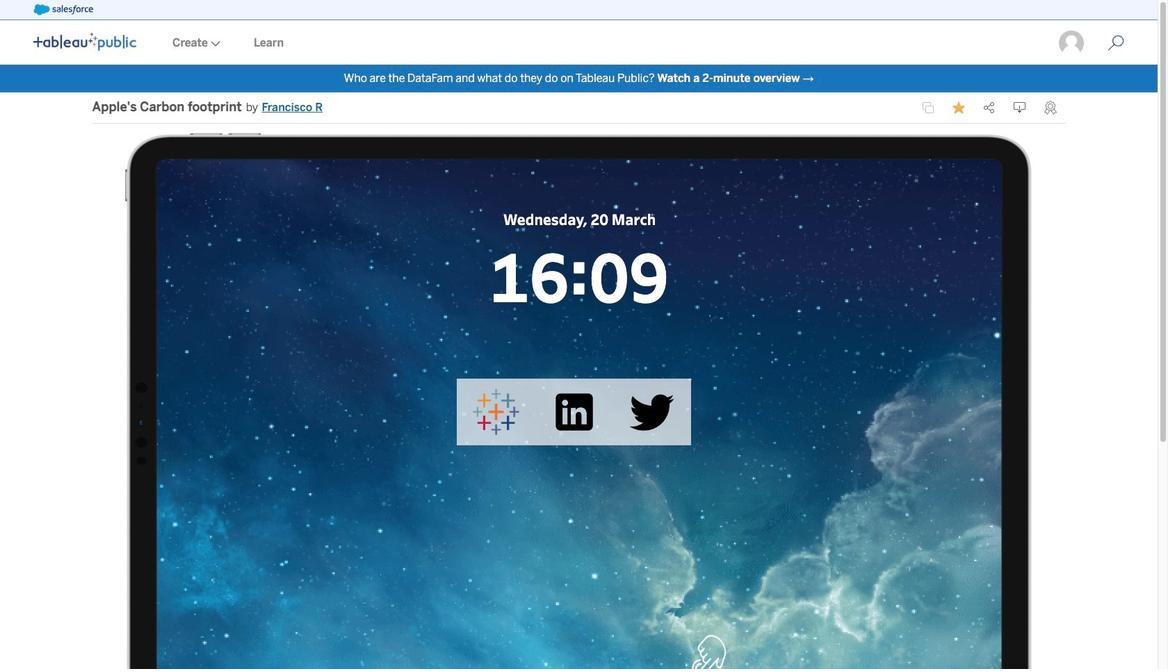 Task type: locate. For each thing, give the bounding box(es) containing it.
go to search image
[[1091, 35, 1141, 51]]

disabled by author image
[[922, 102, 935, 114]]

create image
[[208, 41, 220, 47]]

salesforce logo image
[[33, 4, 93, 15]]

nominate for viz of the day image
[[1044, 101, 1057, 115]]



Task type: describe. For each thing, give the bounding box(es) containing it.
tara.schultz image
[[1058, 29, 1086, 57]]

logo image
[[33, 33, 136, 51]]

favorite button image
[[953, 102, 965, 114]]



Task type: vqa. For each thing, say whether or not it's contained in the screenshot.
tara.schultz icon
yes



